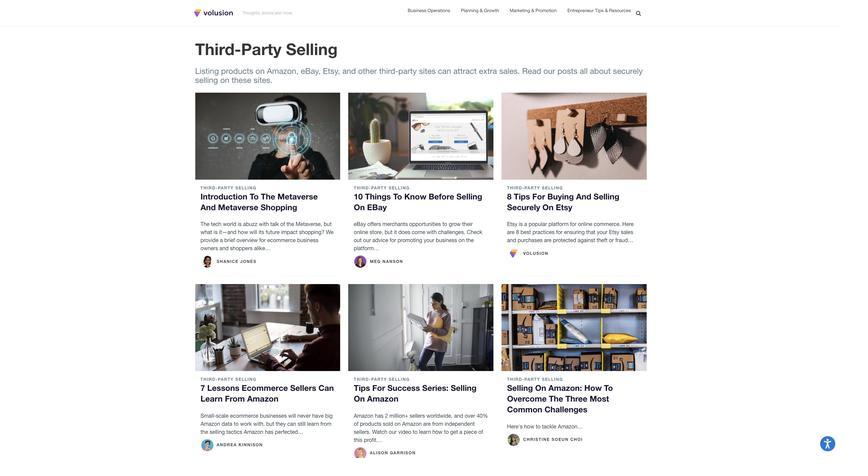 Task type: describe. For each thing, give the bounding box(es) containing it.
independent
[[445, 421, 475, 427]]

sales.
[[499, 66, 520, 76]]

marketing & promotion
[[510, 8, 557, 13]]

are inside amazon has 2 million+ sellers worldwide, and over 40% of products sold on amazon are from independent sellers. watch our video to learn how to get a piece of this profit…
[[423, 421, 431, 427]]

party for third-party selling 7 lessons ecommerce sellers can learn from amazon
[[218, 377, 234, 383]]

is inside etsy is a popular platform for online commerce. here are 8 best practices for ensuring that your etsy sales and purchases are protected against theft or fraud…
[[519, 221, 523, 227]]

tips inside the third-party selling 8 tips for buying and selling securely on etsy
[[514, 192, 530, 201]]

meg
[[370, 259, 381, 264]]

more.
[[283, 11, 293, 15]]

our inside ebay offers merchants opportunities to grow their online store, but it does come with challenges. check out our advice for promoting your business on the platform…
[[363, 238, 371, 244]]

1 horizontal spatial metaverse
[[278, 192, 318, 201]]

third-party selling
[[195, 39, 338, 58]]

most
[[590, 395, 609, 404]]

success
[[388, 384, 420, 393]]

business operations
[[408, 8, 450, 13]]

here's
[[507, 424, 523, 430]]

thoughts, stories and more.
[[243, 11, 293, 15]]

sales
[[621, 229, 634, 235]]

1 horizontal spatial is
[[238, 221, 242, 227]]

ebay offers merchants opportunities to grow their online store, but it does come with challenges. check out our advice for promoting your business on the platform…
[[354, 221, 483, 252]]

learn
[[201, 395, 223, 404]]

the
[[201, 221, 210, 227]]

profit…
[[364, 437, 382, 444]]

has inside amazon has 2 million+ sellers worldwide, and over 40% of products sold on amazon are from independent sellers. watch our video to learn how to get a piece of this profit…
[[375, 413, 384, 419]]

party for third-party selling
[[241, 39, 282, 58]]

will inside small-scale ecommerce businesses will never have big amazon data to work with, but they can still learn from the selling tactics amazon has perfected…
[[288, 413, 296, 419]]

for inside the tech world is abuzz with talk of the metaverse, but what is it—and how will its future impact shopping? we provide a brief overview for ecommerce business owners and shoppers alike…
[[259, 238, 266, 244]]

8 inside the third-party selling 8 tips for buying and selling securely on etsy
[[507, 192, 512, 201]]

platform
[[549, 221, 569, 227]]

on left these
[[220, 75, 229, 85]]

the tech world is abuzz with talk of the metaverse, but what is it—and how will its future impact shopping? we provide a brief overview for ecommerce business owners and shoppers alike…
[[201, 221, 334, 252]]

attract
[[454, 66, 477, 76]]

amazon down sellers at the bottom of the page
[[402, 421, 422, 427]]

get
[[451, 429, 458, 435]]

introduction
[[201, 192, 248, 201]]

8 tips for buying and selling securely on etsy image
[[502, 93, 647, 180]]

shanice jones
[[217, 259, 257, 264]]

popular
[[529, 221, 547, 227]]

for inside the third-party selling 8 tips for buying and selling securely on etsy
[[533, 192, 545, 201]]

sites
[[419, 66, 436, 76]]

challenges
[[545, 405, 588, 415]]

planning & growth link
[[461, 7, 499, 15]]

can inside small-scale ecommerce businesses will never have big amazon data to work with, but they can still learn from the selling tactics amazon has perfected…
[[288, 421, 296, 427]]

shopping?
[[299, 229, 325, 235]]

party for third-party selling 10 things to know before selling on ebay
[[371, 186, 387, 191]]

alison garrison link
[[354, 447, 416, 459]]

small-
[[201, 413, 216, 419]]

0 horizontal spatial etsy
[[507, 221, 518, 227]]

on right these
[[256, 66, 265, 76]]

read
[[523, 66, 542, 76]]

of inside the tech world is abuzz with talk of the metaverse, but what is it—and how will its future impact shopping? we provide a brief overview for ecommerce business owners and shoppers alike…
[[281, 221, 285, 227]]

work
[[240, 421, 252, 427]]

scale
[[216, 413, 229, 419]]

about
[[590, 66, 611, 76]]

third-party selling 8 tips for buying and selling securely on etsy
[[507, 186, 620, 212]]

volusion link
[[507, 247, 549, 261]]

0 horizontal spatial is
[[214, 229, 218, 235]]

to inside third-party selling 10 things to know before selling on ebay
[[393, 192, 402, 201]]

but inside ebay offers merchants opportunities to grow their online store, but it does come with challenges. check out our advice for promoting your business on the platform…
[[385, 229, 393, 235]]

to inside third-party selling introduction to the metaverse and metaverse shopping
[[250, 192, 259, 201]]

soeun
[[552, 438, 569, 443]]

the inside the tech world is abuzz with talk of the metaverse, but what is it—and how will its future impact shopping? we provide a brief overview for ecommerce business owners and shoppers alike…
[[287, 221, 294, 227]]

2 horizontal spatial &
[[605, 8, 608, 13]]

meg nanson link
[[354, 255, 403, 269]]

over
[[465, 413, 475, 419]]

selling right 'series:'
[[451, 384, 477, 393]]

or
[[609, 238, 614, 244]]

it
[[394, 229, 397, 235]]

it—and
[[219, 229, 237, 235]]

amazon:
[[549, 384, 582, 393]]

third- for third-party selling 7 lessons ecommerce sellers can learn from amazon
[[201, 377, 218, 383]]

ebay inside ebay offers merchants opportunities to grow their online store, but it does come with challenges. check out our advice for promoting your business on the platform…
[[354, 221, 366, 227]]

advice
[[373, 238, 388, 244]]

ensuring
[[564, 229, 585, 235]]

metaverse,
[[296, 221, 322, 227]]

and inside etsy is a popular platform for online commerce. here are 8 best practices for ensuring that your etsy sales and purchases are protected against theft or fraud…
[[507, 238, 516, 244]]

party for third-party selling tips for success series: selling on amazon
[[371, 377, 387, 383]]

to inside ebay offers merchants opportunities to grow their online store, but it does come with challenges. check out our advice for promoting your business on the platform…
[[443, 221, 447, 227]]

overcome
[[507, 395, 547, 404]]

how inside amazon has 2 million+ sellers worldwide, and over 40% of products sold on amazon are from independent sellers. watch our video to learn how to get a piece of this profit…
[[433, 429, 443, 435]]

future
[[266, 229, 280, 235]]

open accessibe: accessibility options, statement and help image
[[824, 440, 832, 449]]

learn inside amazon has 2 million+ sellers worldwide, and over 40% of products sold on amazon are from independent sellers. watch our video to learn how to get a piece of this profit…
[[419, 429, 431, 435]]

shanice
[[217, 259, 239, 264]]

and inside amazon has 2 million+ sellers worldwide, and over 40% of products sold on amazon are from independent sellers. watch our video to learn how to get a piece of this profit…
[[454, 413, 463, 419]]

ecommerce inside small-scale ecommerce businesses will never have big amazon data to work with, but they can still learn from the selling tactics amazon has perfected…
[[230, 413, 259, 419]]

the inside third-party selling introduction to the metaverse and metaverse shopping
[[261, 192, 275, 201]]

marketing
[[510, 8, 530, 13]]

can inside "listing products on amazon, ebay, etsy, and other third-party sites can attract extra sales. read our posts all about securely selling on these sites."
[[438, 66, 451, 76]]

to inside small-scale ecommerce businesses will never have big amazon data to work with, but they can still learn from the selling tactics amazon has perfected…
[[234, 421, 239, 427]]

selling inside third-party selling introduction to the metaverse and metaverse shopping
[[236, 186, 257, 191]]

thoughts,
[[243, 11, 261, 15]]

on inside third-party selling tips for success series: selling on amazon
[[354, 395, 365, 404]]

third- for third-party selling 8 tips for buying and selling securely on etsy
[[507, 186, 525, 191]]

big
[[325, 413, 333, 419]]

on inside third-party selling 10 things to know before selling on ebay
[[354, 203, 365, 212]]

how inside the tech world is abuzz with talk of the metaverse, but what is it—and how will its future impact shopping? we provide a brief overview for ecommerce business owners and shoppers alike…
[[238, 229, 248, 235]]

amazon up the sellers.
[[354, 413, 374, 419]]

7 lessons ecommerce sellers can learn from amazon image
[[195, 285, 341, 372]]

tackle
[[542, 424, 557, 430]]

its
[[259, 229, 264, 235]]

things
[[365, 192, 391, 201]]

amazon,
[[267, 66, 299, 76]]

& for marketing
[[532, 8, 535, 13]]

alike…
[[254, 246, 271, 252]]

ebay,
[[301, 66, 321, 76]]

on inside the third-party selling 8 tips for buying and selling securely on etsy
[[543, 203, 554, 212]]

party
[[399, 66, 417, 76]]

what
[[201, 229, 212, 235]]

online inside etsy is a popular platform for online commerce. here are 8 best practices for ensuring that your etsy sales and purchases are protected against theft or fraud…
[[578, 221, 593, 227]]

amazon inside "third-party selling 7 lessons ecommerce sellers can learn from amazon"
[[247, 395, 279, 404]]

piece
[[464, 429, 477, 435]]

christine
[[523, 438, 550, 443]]

etsy,
[[323, 66, 340, 76]]

planning & growth
[[461, 8, 499, 13]]

they
[[276, 421, 286, 427]]

tips inside third-party selling tips for success series: selling on amazon
[[354, 384, 370, 393]]

here
[[623, 221, 634, 227]]

tips for success series: selling on amazon image
[[349, 285, 494, 372]]

securely
[[507, 203, 541, 212]]

opportunities
[[410, 221, 441, 227]]

2
[[385, 413, 388, 419]]

& for planning
[[480, 8, 483, 13]]

have
[[312, 413, 324, 419]]

fraud…
[[616, 238, 634, 244]]

tactics
[[226, 429, 242, 435]]

a inside the tech world is abuzz with talk of the metaverse, but what is it—and how will its future impact shopping? we provide a brief overview for ecommerce business owners and shoppers alike…
[[220, 238, 223, 244]]

third- for third-party selling introduction to the metaverse and metaverse shopping
[[201, 186, 218, 191]]

buying
[[548, 192, 574, 201]]

amazon down with,
[[244, 429, 264, 435]]

alison
[[370, 451, 388, 456]]

third-
[[379, 66, 399, 76]]

how
[[585, 384, 602, 393]]

operations
[[428, 8, 450, 13]]

shanice jones link
[[201, 255, 257, 269]]

and left "more."
[[275, 11, 282, 15]]



Task type: vqa. For each thing, say whether or not it's contained in the screenshot.
the top Click.
no



Task type: locate. For each thing, give the bounding box(es) containing it.
perfected…
[[275, 429, 303, 435]]

1 vertical spatial metaverse
[[218, 203, 258, 212]]

online inside ebay offers merchants opportunities to grow their online store, but it does come with challenges. check out our advice for promoting your business on the platform…
[[354, 229, 368, 235]]

1 vertical spatial your
[[424, 238, 435, 244]]

and up the
[[201, 203, 216, 212]]

1 horizontal spatial has
[[375, 413, 384, 419]]

promotion
[[536, 8, 557, 13]]

2 horizontal spatial are
[[544, 238, 552, 244]]

2 business from the left
[[436, 238, 457, 244]]

amazon down ecommerce
[[247, 395, 279, 404]]

1 horizontal spatial but
[[324, 221, 332, 227]]

is
[[238, 221, 242, 227], [519, 221, 523, 227], [214, 229, 218, 235]]

1 horizontal spatial your
[[597, 229, 608, 235]]

0 vertical spatial are
[[507, 229, 515, 235]]

etsy down buying on the top
[[556, 203, 573, 212]]

of right piece
[[479, 429, 483, 435]]

online up out at left
[[354, 229, 368, 235]]

your up theft
[[597, 229, 608, 235]]

on down million+
[[395, 421, 401, 427]]

etsy up or
[[609, 229, 620, 235]]

and inside "listing products on amazon, ebay, etsy, and other third-party sites can attract extra sales. read our posts all about securely selling on these sites."
[[343, 66, 356, 76]]

is down 'tech'
[[214, 229, 218, 235]]

party inside 'third-party selling selling on amazon: how to overcome the three most common challenges'
[[525, 377, 541, 383]]

merchants
[[383, 221, 408, 227]]

selling
[[195, 75, 218, 85], [210, 429, 225, 435]]

learn
[[307, 421, 319, 427], [419, 429, 431, 435]]

0 horizontal spatial will
[[250, 229, 257, 235]]

purchases
[[518, 238, 543, 244]]

to left know
[[393, 192, 402, 201]]

0 vertical spatial your
[[597, 229, 608, 235]]

party for third-party selling selling on amazon: how to overcome the three most common challenges
[[525, 377, 541, 383]]

business inside the tech world is abuzz with talk of the metaverse, but what is it—and how will its future impact shopping? we provide a brief overview for ecommerce business owners and shoppers alike…
[[297, 238, 319, 244]]

1 horizontal spatial how
[[433, 429, 443, 435]]

1 horizontal spatial products
[[360, 421, 382, 427]]

has down businesses at bottom
[[265, 429, 274, 435]]

0 horizontal spatial your
[[424, 238, 435, 244]]

our inside "listing products on amazon, ebay, etsy, and other third-party sites can attract extra sales. read our posts all about securely selling on these sites."
[[544, 66, 556, 76]]

0 horizontal spatial learn
[[307, 421, 319, 427]]

stories
[[262, 11, 274, 15]]

& left growth
[[480, 8, 483, 13]]

the inside 'third-party selling selling on amazon: how to overcome the three most common challenges'
[[549, 395, 564, 404]]

with
[[259, 221, 269, 227], [427, 229, 437, 235]]

the up shopping
[[261, 192, 275, 201]]

1 vertical spatial learn
[[419, 429, 431, 435]]

these
[[232, 75, 251, 85]]

selling up "overcome"
[[507, 384, 533, 393]]

owners
[[201, 246, 218, 252]]

are down 'practices'
[[544, 238, 552, 244]]

our inside amazon has 2 million+ sellers worldwide, and over 40% of products sold on amazon are from independent sellers. watch our video to learn how to get a piece of this profit…
[[389, 429, 397, 435]]

christine soeun choi
[[523, 438, 583, 443]]

come
[[412, 229, 425, 235]]

and inside the tech world is abuzz with talk of the metaverse, but what is it—and how will its future impact shopping? we provide a brief overview for ecommerce business owners and shoppers alike…
[[220, 246, 229, 252]]

0 vertical spatial will
[[250, 229, 257, 235]]

business operations link
[[408, 7, 450, 15]]

can up perfected…
[[288, 421, 296, 427]]

party inside third-party selling tips for success series: selling on amazon
[[371, 377, 387, 383]]

with,
[[253, 421, 265, 427]]

tips
[[595, 8, 604, 13], [514, 192, 530, 201], [354, 384, 370, 393]]

to left get
[[444, 429, 449, 435]]

selling up commerce.
[[594, 192, 620, 201]]

and down brief
[[220, 246, 229, 252]]

2 vertical spatial but
[[266, 421, 274, 427]]

third- for third-party selling 10 things to know before selling on ebay
[[354, 186, 371, 191]]

business down challenges. in the right bottom of the page
[[436, 238, 457, 244]]

0 vertical spatial metaverse
[[278, 192, 318, 201]]

worldwide,
[[427, 413, 453, 419]]

ecommerce
[[267, 238, 296, 244], [230, 413, 259, 419]]

0 vertical spatial 8
[[507, 192, 512, 201]]

1 vertical spatial 8
[[516, 229, 519, 235]]

and right buying on the top
[[576, 192, 592, 201]]

0 horizontal spatial our
[[363, 238, 371, 244]]

ecommerce up work at bottom
[[230, 413, 259, 419]]

1 vertical spatial online
[[354, 229, 368, 235]]

for down it
[[390, 238, 396, 244]]

the
[[261, 192, 275, 201], [287, 221, 294, 227], [466, 238, 474, 244], [549, 395, 564, 404], [201, 429, 208, 435]]

alison garrison
[[370, 451, 416, 456]]

how up overview
[[238, 229, 248, 235]]

a inside etsy is a popular platform for online commerce. here are 8 best practices for ensuring that your etsy sales and purchases are protected against theft or fraud…
[[525, 221, 527, 227]]

0 horizontal spatial ebay
[[354, 221, 366, 227]]

0 vertical spatial learn
[[307, 421, 319, 427]]

has inside small-scale ecommerce businesses will never have big amazon data to work with, but they can still learn from the selling tactics amazon has perfected…
[[265, 429, 274, 435]]

party inside the third-party selling 8 tips for buying and selling securely on etsy
[[525, 186, 541, 191]]

ecommerce inside the tech world is abuzz with talk of the metaverse, but what is it—and how will its future impact shopping? we provide a brief overview for ecommerce business owners and shoppers alike…
[[267, 238, 296, 244]]

etsy is a popular platform for online commerce. here are 8 best practices for ensuring that your etsy sales and purchases are protected against theft or fraud…
[[507, 221, 634, 244]]

but up we
[[324, 221, 332, 227]]

with down opportunities
[[427, 229, 437, 235]]

0 vertical spatial tips
[[595, 8, 604, 13]]

on inside amazon has 2 million+ sellers worldwide, and over 40% of products sold on amazon are from independent sellers. watch our video to learn how to get a piece of this profit…
[[395, 421, 401, 427]]

sellers
[[410, 413, 425, 419]]

listing products on amazon, ebay, etsy, and other third-party sites can attract extra sales. read our posts all about securely selling on these sites.
[[195, 66, 643, 85]]

1 business from the left
[[297, 238, 319, 244]]

1 vertical spatial etsy
[[507, 221, 518, 227]]

amazon up 2
[[367, 395, 399, 404]]

selling up know
[[389, 186, 410, 191]]

our right read on the top
[[544, 66, 556, 76]]

how down worldwide,
[[433, 429, 443, 435]]

2 vertical spatial a
[[460, 429, 463, 435]]

to left grow
[[443, 221, 447, 227]]

for up "alike…"
[[259, 238, 266, 244]]

with up its
[[259, 221, 269, 227]]

for up securely
[[533, 192, 545, 201]]

0 horizontal spatial products
[[221, 66, 253, 76]]

etsy down securely
[[507, 221, 518, 227]]

0 horizontal spatial has
[[265, 429, 274, 435]]

their
[[462, 221, 473, 227]]

2 vertical spatial our
[[389, 429, 397, 435]]

your
[[597, 229, 608, 235], [424, 238, 435, 244]]

selling up 'introduction'
[[236, 186, 257, 191]]

third- inside 'third-party selling selling on amazon: how to overcome the three most common challenges'
[[507, 377, 525, 383]]

0 horizontal spatial are
[[423, 421, 431, 427]]

lessons
[[207, 384, 239, 393]]

0 vertical spatial etsy
[[556, 203, 573, 212]]

shopping
[[261, 203, 297, 212]]

from down big
[[321, 421, 332, 427]]

0 vertical spatial selling
[[195, 75, 218, 85]]

1 vertical spatial with
[[427, 229, 437, 235]]

2 horizontal spatial how
[[524, 424, 535, 430]]

search image
[[636, 10, 641, 16]]

a inside amazon has 2 million+ sellers worldwide, and over 40% of products sold on amazon are from independent sellers. watch our video to learn how to get a piece of this profit…
[[460, 429, 463, 435]]

10 things to know before selling on ebay image
[[349, 93, 494, 180]]

0 horizontal spatial business
[[297, 238, 319, 244]]

2 horizontal spatial from
[[432, 421, 443, 427]]

1 vertical spatial ebay
[[354, 221, 366, 227]]

to up most
[[604, 384, 613, 393]]

is up "best"
[[519, 221, 523, 227]]

selling up "their"
[[457, 192, 483, 201]]

1 horizontal spatial a
[[460, 429, 463, 435]]

planning
[[461, 8, 479, 13]]

1 horizontal spatial 8
[[516, 229, 519, 235]]

from inside small-scale ecommerce businesses will never have big amazon data to work with, but they can still learn from the selling tactics amazon has perfected…
[[321, 421, 332, 427]]

1 vertical spatial of
[[354, 421, 359, 427]]

but inside the tech world is abuzz with talk of the metaverse, but what is it—and how will its future impact shopping? we provide a brief overview for ecommerce business owners and shoppers alike…
[[324, 221, 332, 227]]

amazon inside third-party selling tips for success series: selling on amazon
[[367, 395, 399, 404]]

grow
[[449, 221, 461, 227]]

for inside third-party selling tips for success series: selling on amazon
[[373, 384, 385, 393]]

0 horizontal spatial tips
[[354, 384, 370, 393]]

amazon down small-
[[201, 421, 220, 427]]

1 horizontal spatial tips
[[514, 192, 530, 201]]

0 horizontal spatial can
[[288, 421, 296, 427]]

0 horizontal spatial a
[[220, 238, 223, 244]]

1 horizontal spatial etsy
[[556, 203, 573, 212]]

on inside 'third-party selling selling on amazon: how to overcome the three most common challenges'
[[535, 384, 546, 393]]

1 horizontal spatial will
[[288, 413, 296, 419]]

sellers
[[290, 384, 316, 393]]

2 vertical spatial are
[[423, 421, 431, 427]]

1 horizontal spatial are
[[507, 229, 515, 235]]

for left the success
[[373, 384, 385, 393]]

is right world
[[238, 221, 242, 227]]

a
[[525, 221, 527, 227], [220, 238, 223, 244], [460, 429, 463, 435]]

third- inside third-party selling tips for success series: selling on amazon
[[354, 377, 371, 383]]

from down worldwide,
[[432, 421, 443, 427]]

and inside the third-party selling 8 tips for buying and selling securely on etsy
[[576, 192, 592, 201]]

selling up buying on the top
[[542, 186, 563, 191]]

2 horizontal spatial a
[[525, 221, 527, 227]]

your inside etsy is a popular platform for online commerce. here are 8 best practices for ensuring that your etsy sales and purchases are protected against theft or fraud…
[[597, 229, 608, 235]]

world
[[223, 221, 236, 227]]

on down buying on the top
[[543, 203, 554, 212]]

sold
[[383, 421, 393, 427]]

how
[[238, 229, 248, 235], [524, 424, 535, 430], [433, 429, 443, 435]]

platform…
[[354, 246, 379, 252]]

of right talk
[[281, 221, 285, 227]]

1 horizontal spatial with
[[427, 229, 437, 235]]

but down businesses at bottom
[[266, 421, 274, 427]]

can right the sites
[[438, 66, 451, 76]]

1 horizontal spatial ebay
[[367, 203, 387, 212]]

0 vertical spatial with
[[259, 221, 269, 227]]

from inside amazon has 2 million+ sellers worldwide, and over 40% of products sold on amazon are from independent sellers. watch our video to learn how to get a piece of this profit…
[[432, 421, 443, 427]]

business down shopping?
[[297, 238, 319, 244]]

third- inside third-party selling introduction to the metaverse and metaverse shopping
[[201, 186, 218, 191]]

products up the sellers.
[[360, 421, 382, 427]]

1 horizontal spatial of
[[354, 421, 359, 427]]

0 vertical spatial online
[[578, 221, 593, 227]]

1 horizontal spatial from
[[321, 421, 332, 427]]

third- for third-party selling tips for success series: selling on amazon
[[354, 377, 371, 383]]

& right marketing
[[532, 8, 535, 13]]

etsy inside the third-party selling 8 tips for buying and selling securely on etsy
[[556, 203, 573, 212]]

0 vertical spatial but
[[324, 221, 332, 227]]

party for third-party selling 8 tips for buying and selling securely on etsy
[[525, 186, 541, 191]]

the down "amazon:"
[[549, 395, 564, 404]]

has
[[375, 413, 384, 419], [265, 429, 274, 435]]

1 horizontal spatial online
[[578, 221, 593, 227]]

selling up "amazon:"
[[542, 377, 563, 383]]

challenges.
[[438, 229, 466, 235]]

1 vertical spatial our
[[363, 238, 371, 244]]

our down 'sold'
[[389, 429, 397, 435]]

third- for third-party selling
[[195, 39, 241, 58]]

will
[[250, 229, 257, 235], [288, 413, 296, 419]]

has left 2
[[375, 413, 384, 419]]

christine soeun choi link
[[507, 434, 583, 447]]

ebay inside third-party selling 10 things to know before selling on ebay
[[367, 203, 387, 212]]

8 up securely
[[507, 192, 512, 201]]

1 horizontal spatial learn
[[419, 429, 431, 435]]

party inside third-party selling 10 things to know before selling on ebay
[[371, 186, 387, 191]]

does
[[399, 229, 411, 235]]

selling up the success
[[389, 377, 410, 383]]

2 horizontal spatial etsy
[[609, 229, 620, 235]]

a right get
[[460, 429, 463, 435]]

business
[[408, 8, 427, 13]]

your down come
[[424, 238, 435, 244]]

how right here's
[[524, 424, 535, 430]]

party inside "third-party selling 7 lessons ecommerce sellers can learn from amazon"
[[218, 377, 234, 383]]

on up "overcome"
[[535, 384, 546, 393]]

check
[[467, 229, 483, 235]]

and inside third-party selling introduction to the metaverse and metaverse shopping
[[201, 203, 216, 212]]

selling inside small-scale ecommerce businesses will never have big amazon data to work with, but they can still learn from the selling tactics amazon has perfected…
[[210, 429, 225, 435]]

to up abuzz
[[250, 192, 259, 201]]

ebay left offers
[[354, 221, 366, 227]]

party
[[241, 39, 282, 58], [218, 186, 234, 191], [371, 186, 387, 191], [525, 186, 541, 191], [218, 377, 234, 383], [371, 377, 387, 383], [525, 377, 541, 383]]

video
[[398, 429, 411, 435]]

the inside ebay offers merchants opportunities to grow their online store, but it does come with challenges. check out our advice for promoting your business on the platform…
[[466, 238, 474, 244]]

party inside third-party selling introduction to the metaverse and metaverse shopping
[[218, 186, 234, 191]]

8 inside etsy is a popular platform for online commerce. here are 8 best practices for ensuring that your etsy sales and purchases are protected against theft or fraud…
[[516, 229, 519, 235]]

are down sellers at the bottom of the page
[[423, 421, 431, 427]]

but inside small-scale ecommerce businesses will never have big amazon data to work with, but they can still learn from the selling tactics amazon has perfected…
[[266, 421, 274, 427]]

on down challenges. in the right bottom of the page
[[459, 238, 465, 244]]

data
[[222, 421, 232, 427]]

on inside ebay offers merchants opportunities to grow their online store, but it does come with challenges. check out our advice for promoting your business on the platform…
[[459, 238, 465, 244]]

promoting
[[398, 238, 422, 244]]

with inside ebay offers merchants opportunities to grow their online store, but it does come with challenges. check out our advice for promoting your business on the platform…
[[427, 229, 437, 235]]

0 horizontal spatial but
[[266, 421, 274, 427]]

2 horizontal spatial our
[[544, 66, 556, 76]]

to right video
[[413, 429, 418, 435]]

0 horizontal spatial 8
[[507, 192, 512, 201]]

0 horizontal spatial with
[[259, 221, 269, 227]]

on up the sellers.
[[354, 395, 365, 404]]

0 horizontal spatial from
[[225, 395, 245, 404]]

selling inside "listing products on amazon, ebay, etsy, and other third-party sites can attract extra sales. read our posts all about securely selling on these sites."
[[195, 75, 218, 85]]

0 horizontal spatial &
[[480, 8, 483, 13]]

1 vertical spatial tips
[[514, 192, 530, 201]]

0 horizontal spatial ecommerce
[[230, 413, 259, 419]]

1 horizontal spatial ecommerce
[[267, 238, 296, 244]]

0 vertical spatial our
[[544, 66, 556, 76]]

0 vertical spatial products
[[221, 66, 253, 76]]

third- inside third-party selling 10 things to know before selling on ebay
[[354, 186, 371, 191]]

2 horizontal spatial of
[[479, 429, 483, 435]]

jones
[[240, 259, 257, 264]]

2 vertical spatial etsy
[[609, 229, 620, 235]]

will left its
[[250, 229, 257, 235]]

and up "independent"
[[454, 413, 463, 419]]

0 vertical spatial of
[[281, 221, 285, 227]]

8 left "best"
[[516, 229, 519, 235]]

10
[[354, 192, 363, 201]]

entrepreneur
[[568, 8, 594, 13]]

sellers.
[[354, 429, 371, 435]]

learn down have
[[307, 421, 319, 427]]

1 vertical spatial selling
[[210, 429, 225, 435]]

the inside small-scale ecommerce businesses will never have big amazon data to work with, but they can still learn from the selling tactics amazon has perfected…
[[201, 429, 208, 435]]

against
[[578, 238, 595, 244]]

a up "best"
[[525, 221, 527, 227]]

party for third-party selling introduction to the metaverse and metaverse shopping
[[218, 186, 234, 191]]

metaverse down 'introduction'
[[218, 203, 258, 212]]

online
[[578, 221, 593, 227], [354, 229, 368, 235]]

third- inside the third-party selling 8 tips for buying and selling securely on etsy
[[507, 186, 525, 191]]

your inside ebay offers merchants opportunities to grow their online store, but it does come with challenges. check out our advice for promoting your business on the platform…
[[424, 238, 435, 244]]

for up ensuring
[[570, 221, 577, 227]]

0 horizontal spatial metaverse
[[218, 203, 258, 212]]

1 vertical spatial ecommerce
[[230, 413, 259, 419]]

2 vertical spatial tips
[[354, 384, 370, 393]]

products inside "listing products on amazon, ebay, etsy, and other third-party sites can attract extra sales. read our posts all about securely selling on these sites."
[[221, 66, 253, 76]]

0 horizontal spatial online
[[354, 229, 368, 235]]

will left "never"
[[288, 413, 296, 419]]

1 vertical spatial can
[[288, 421, 296, 427]]

on down '10'
[[354, 203, 365, 212]]

and right 'etsy,'
[[343, 66, 356, 76]]

three
[[566, 395, 588, 404]]

1 horizontal spatial our
[[389, 429, 397, 435]]

other
[[358, 66, 377, 76]]

to inside 'third-party selling selling on amazon: how to overcome the three most common challenges'
[[604, 384, 613, 393]]

marketing & promotion link
[[510, 7, 557, 15]]

business inside ebay offers merchants opportunities to grow their online store, but it does come with challenges. check out our advice for promoting your business on the platform…
[[436, 238, 457, 244]]

2 horizontal spatial tips
[[595, 8, 604, 13]]

2 vertical spatial of
[[479, 429, 483, 435]]

the down check
[[466, 238, 474, 244]]

selling
[[286, 39, 338, 58], [236, 186, 257, 191], [389, 186, 410, 191], [542, 186, 563, 191], [457, 192, 483, 201], [594, 192, 620, 201], [236, 377, 257, 383], [389, 377, 410, 383], [542, 377, 563, 383], [451, 384, 477, 393], [507, 384, 533, 393]]

1 vertical spatial has
[[265, 429, 274, 435]]

1 horizontal spatial can
[[438, 66, 451, 76]]

1 vertical spatial will
[[288, 413, 296, 419]]

& left resources
[[605, 8, 608, 13]]

learn down sellers at the bottom of the page
[[419, 429, 431, 435]]

million+
[[390, 413, 408, 419]]

that
[[586, 229, 596, 235]]

commerce.
[[594, 221, 621, 227]]

metaverse up shopping
[[278, 192, 318, 201]]

to up tactics
[[234, 421, 239, 427]]

of up the sellers.
[[354, 421, 359, 427]]

7
[[201, 384, 205, 393]]

for down platform
[[556, 229, 563, 235]]

1 vertical spatial a
[[220, 238, 223, 244]]

a left brief
[[220, 238, 223, 244]]

0 horizontal spatial how
[[238, 229, 248, 235]]

third- inside "third-party selling 7 lessons ecommerce sellers can learn from amazon"
[[201, 377, 218, 383]]

volusion
[[523, 251, 549, 256]]

the up impact
[[287, 221, 294, 227]]

0 vertical spatial ebay
[[367, 203, 387, 212]]

with inside the tech world is abuzz with talk of the metaverse, but what is it—and how will its future impact shopping? we provide a brief overview for ecommerce business owners and shoppers alike…
[[259, 221, 269, 227]]

0 vertical spatial can
[[438, 66, 451, 76]]

will inside the tech world is abuzz with talk of the metaverse, but what is it—and how will its future impact shopping? we provide a brief overview for ecommerce business owners and shoppers alike…
[[250, 229, 257, 235]]

provide
[[201, 238, 219, 244]]

before
[[429, 192, 454, 201]]

1 horizontal spatial business
[[436, 238, 457, 244]]

products inside amazon has 2 million+ sellers worldwide, and over 40% of products sold on amazon are from independent sellers. watch our video to learn how to get a piece of this profit…
[[360, 421, 382, 427]]

and left purchases
[[507, 238, 516, 244]]

to left tackle
[[536, 424, 541, 430]]

series:
[[422, 384, 449, 393]]

offers
[[368, 221, 381, 227]]

0 vertical spatial has
[[375, 413, 384, 419]]

the down small-
[[201, 429, 208, 435]]

selling up ecommerce
[[236, 377, 257, 383]]

learn inside small-scale ecommerce businesses will never have big amazon data to work with, but they can still learn from the selling tactics amazon has perfected…
[[307, 421, 319, 427]]

entrepreneur tips & resources
[[568, 8, 631, 13]]

we
[[326, 229, 334, 235]]

2 horizontal spatial but
[[385, 229, 393, 235]]

from inside "third-party selling 7 lessons ecommerce sellers can learn from amazon"
[[225, 395, 245, 404]]

ecommerce down impact
[[267, 238, 296, 244]]

selling on amazon: how to overcome the three most common challenges image
[[502, 285, 647, 372]]

meg nanson
[[370, 259, 403, 264]]

selling inside "third-party selling 7 lessons ecommerce sellers can learn from amazon"
[[236, 377, 257, 383]]

for inside ebay offers merchants opportunities to grow their online store, but it does come with challenges. check out our advice for promoting your business on the platform…
[[390, 238, 396, 244]]

watch
[[372, 429, 388, 435]]

introduction to the metaverse and metaverse shopping image
[[195, 93, 341, 180]]

third- for third-party selling selling on amazon: how to overcome the three most common challenges
[[507, 377, 525, 383]]

all
[[580, 66, 588, 76]]

this
[[354, 437, 363, 444]]

common
[[507, 405, 543, 415]]

products left sites. on the left
[[221, 66, 253, 76]]

amazon…
[[558, 424, 583, 430]]

shoppers
[[230, 246, 253, 252]]

1 vertical spatial but
[[385, 229, 393, 235]]

andrea
[[217, 443, 237, 448]]

selling up ebay,
[[286, 39, 338, 58]]

2 horizontal spatial is
[[519, 221, 523, 227]]

online up that
[[578, 221, 593, 227]]

resources
[[609, 8, 631, 13]]

still
[[298, 421, 306, 427]]



